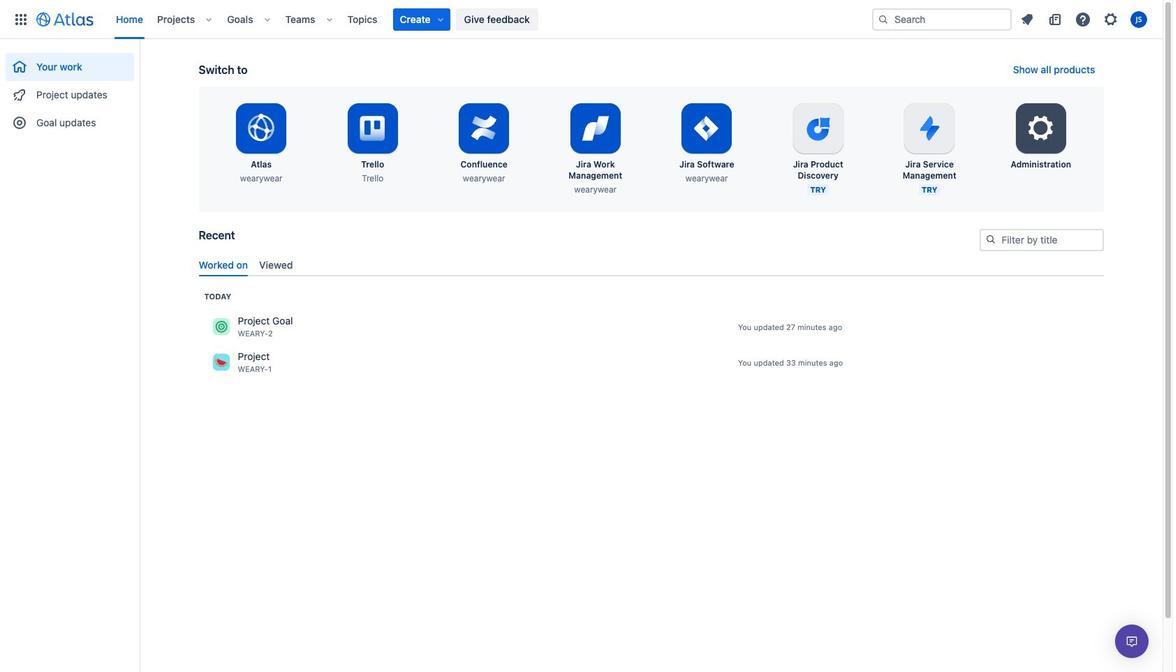 Task type: describe. For each thing, give the bounding box(es) containing it.
top element
[[8, 0, 872, 39]]

search image
[[985, 234, 996, 245]]

Search field
[[872, 8, 1012, 30]]

0 vertical spatial settings image
[[1103, 11, 1120, 28]]

notifications image
[[1019, 11, 1036, 28]]

help image
[[1075, 11, 1092, 28]]

townsquare image
[[213, 319, 229, 336]]



Task type: locate. For each thing, give the bounding box(es) containing it.
0 horizontal spatial settings image
[[1025, 112, 1058, 145]]

townsquare image
[[213, 354, 229, 371]]

switch to... image
[[13, 11, 29, 28]]

group
[[6, 39, 134, 141]]

search image
[[878, 14, 889, 25]]

settings image
[[1103, 11, 1120, 28], [1025, 112, 1058, 145]]

1 vertical spatial settings image
[[1025, 112, 1058, 145]]

1 horizontal spatial settings image
[[1103, 11, 1120, 28]]

Filter by title field
[[981, 231, 1103, 250]]

banner
[[0, 0, 1163, 39]]

heading
[[204, 291, 231, 302]]

tab list
[[193, 253, 1110, 276]]

account image
[[1131, 11, 1148, 28]]



Task type: vqa. For each thing, say whether or not it's contained in the screenshot.
goal 1 icon
no



